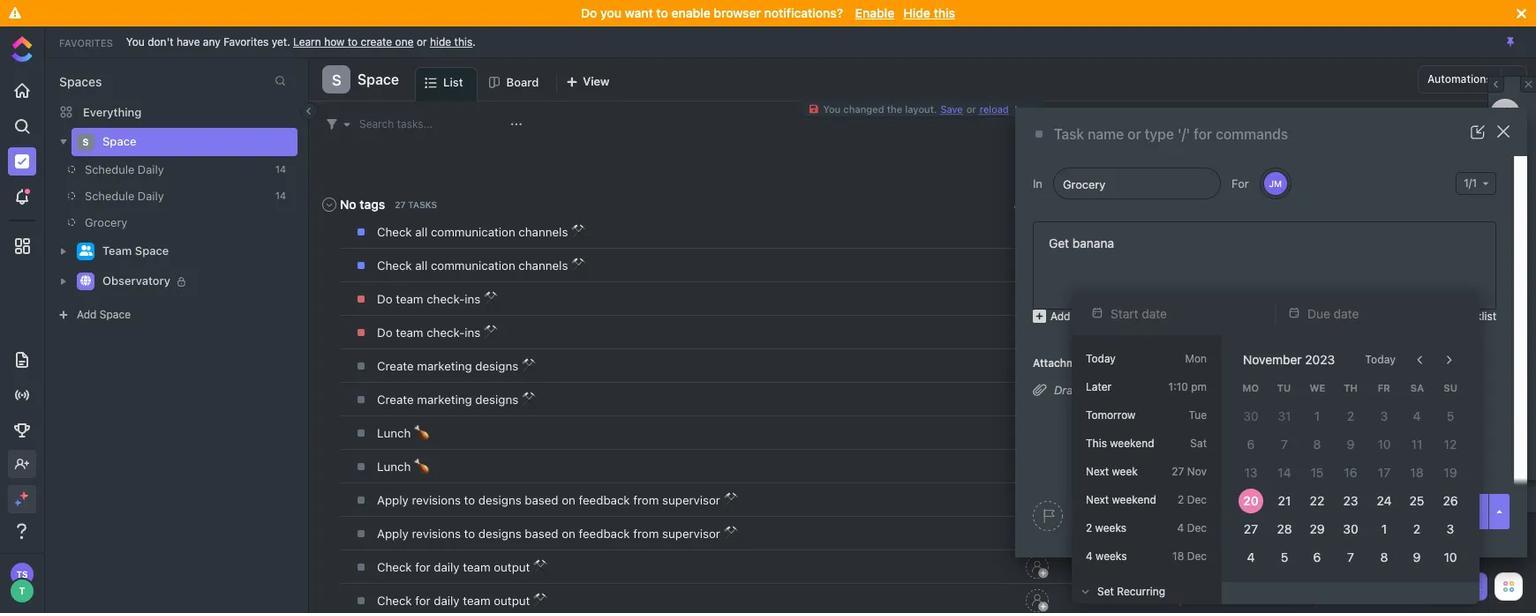 Task type: describe. For each thing, give the bounding box(es) containing it.
add for add checklist
[[1429, 310, 1449, 323]]

1 check from the top
[[377, 225, 412, 239]]

check- for first do team check-ins ⚒️ 'link' from the bottom
[[427, 326, 465, 340]]

1 on from the top
[[562, 494, 576, 508]]

next for next week
[[1086, 465, 1109, 479]]

1 feedback from the top
[[579, 494, 630, 508]]

me button
[[1259, 113, 1299, 135]]

su
[[1444, 382, 1458, 394]]

20
[[1243, 494, 1259, 509]]

create for second create marketing designs ⚒️ link from the top of the page
[[377, 393, 414, 407]]

create marketing designs ⚒️ for second create marketing designs ⚒️ link from the bottom of the page
[[377, 359, 537, 374]]

th
[[1344, 382, 1358, 394]]

31
[[1278, 409, 1291, 424]]

grocery link
[[68, 209, 268, 236]]

2 vertical spatial or
[[1211, 383, 1222, 397]]

search
[[359, 117, 394, 130]]

29
[[1310, 522, 1325, 537]]

2 lunch 🍗 link from the top
[[373, 452, 963, 482]]

13
[[1245, 465, 1258, 480]]

for for 2nd check for daily team output ⚒️ link from the bottom
[[415, 561, 431, 575]]

we
[[1310, 382, 1326, 394]]

dec for 4 dec
[[1187, 522, 1207, 535]]

team
[[102, 244, 132, 258]]

2 vertical spatial 27
[[1244, 522, 1258, 537]]

add checklist
[[1429, 310, 1497, 323]]

yet.
[[272, 35, 290, 48]]

1 based from the top
[[525, 494, 559, 508]]

2 left +
[[1414, 522, 1421, 537]]

2 apply revisions to designs based on feedback from supervisor ⚒️ link from the top
[[373, 519, 963, 549]]

you for you changed the layout.
[[823, 103, 841, 115]]

15
[[1311, 465, 1324, 480]]

don't
[[148, 35, 174, 48]]

1 horizontal spatial 3
[[1447, 522, 1455, 537]]

1 marketing from the top
[[417, 359, 472, 374]]

1:10 pm
[[1169, 381, 1207, 394]]

for for first check for daily team output ⚒️ link from the bottom
[[415, 594, 431, 608]]

all for 2nd check all communication channels ⚒️ 'link' from the top
[[415, 259, 428, 273]]

no
[[340, 196, 356, 211]]

hide this link
[[430, 35, 473, 48]]

1 create marketing designs ⚒️ link from the top
[[373, 351, 963, 381]]

+
[[1431, 532, 1436, 541]]

1 vertical spatial task
[[1457, 580, 1481, 593]]

for
[[1232, 176, 1249, 190]]

28
[[1277, 522, 1292, 537]]

2 daily from the top
[[434, 594, 460, 608]]

4 up the 11
[[1414, 409, 1422, 424]]

2 communication from the top
[[431, 259, 515, 273]]

everything link
[[45, 98, 308, 126]]

22
[[1310, 494, 1325, 509]]

4 down 2 weeks
[[1086, 550, 1093, 563]]

0 vertical spatial 10
[[1378, 437, 1391, 452]]

dec for 18 dec
[[1187, 550, 1207, 563]]

weeks for 2 weeks
[[1096, 522, 1127, 535]]

1 right 26
[[1522, 498, 1526, 509]]

1 inside jm 1 ts
[[1504, 162, 1509, 173]]

jm
[[1500, 148, 1513, 159]]

1 horizontal spatial 10
[[1444, 550, 1458, 565]]

spaces link
[[45, 74, 102, 89]]

space inside 'team space' link
[[135, 244, 169, 258]]

enable
[[855, 5, 895, 20]]

or reload
[[967, 103, 1009, 115]]

tasks...
[[397, 117, 433, 130]]

schedule for 1st schedule daily "link" from the bottom
[[85, 189, 135, 203]]

18 dec
[[1173, 550, 1207, 563]]

create for second create marketing designs ⚒️ link from the bottom of the page
[[377, 359, 414, 374]]

17
[[1378, 465, 1391, 480]]

2 supervisor from the top
[[662, 527, 721, 541]]

all for 2nd check all communication channels ⚒️ 'link' from the bottom
[[415, 225, 428, 239]]

11
[[1412, 437, 1423, 452]]

create marketing designs ⚒️ for second create marketing designs ⚒️ link from the top of the page
[[377, 393, 537, 407]]

0 horizontal spatial today
[[1086, 352, 1116, 366]]

1 supervisor from the top
[[662, 494, 721, 508]]

enter
[[1439, 532, 1459, 541]]

you changed the layout.
[[823, 103, 937, 115]]

observatory
[[102, 274, 170, 288]]

0 vertical spatial task
[[1443, 505, 1468, 519]]

0 vertical spatial 7
[[1281, 437, 1288, 452]]

2 check all communication channels ⚒️ from the top
[[377, 259, 586, 273]]

schedule for 2nd schedule daily "link" from the bottom of the page
[[85, 162, 135, 177]]

2 horizontal spatial 27
[[1500, 122, 1511, 132]]

1 apply revisions to designs based on feedback from supervisor ⚒️ link from the top
[[373, 486, 963, 516]]

1 vertical spatial 9
[[1414, 550, 1422, 565]]

add space
[[77, 308, 131, 321]]

1 from from the top
[[633, 494, 659, 508]]

1 horizontal spatial 8
[[1381, 550, 1388, 565]]

0 vertical spatial 8
[[1314, 437, 1322, 452]]

0 vertical spatial 9
[[1347, 437, 1355, 452]]

19
[[1444, 465, 1458, 480]]

automations
[[1428, 72, 1492, 86]]

1 vertical spatial 5
[[1281, 550, 1288, 565]]

weekend for this weekend
[[1110, 437, 1155, 450]]

2 feedback from the top
[[579, 527, 630, 541]]

revisions for 2nd apply revisions to designs based on feedback from supervisor ⚒️ link from the bottom of the page
[[412, 494, 461, 508]]

2 create marketing designs ⚒️ link from the top
[[373, 385, 963, 415]]

0 horizontal spatial or
[[417, 35, 427, 48]]

0 horizontal spatial 30
[[1244, 409, 1259, 424]]

in
[[1033, 176, 1043, 190]]

do you want to enable browser notifications? enable hide this
[[581, 5, 955, 20]]

banana
[[1073, 236, 1115, 251]]

files
[[1134, 383, 1157, 397]]

2 marketing from the top
[[417, 393, 472, 407]]

dec for 2 dec
[[1187, 494, 1207, 507]]

board link
[[507, 67, 546, 101]]

0 vertical spatial this
[[934, 5, 955, 20]]

Task name or type '/' for commands text field
[[1054, 125, 1440, 144]]

add subtask
[[1051, 310, 1113, 323]]

globe image
[[80, 276, 91, 286]]

hide 1
[[1499, 498, 1526, 509]]

enable
[[672, 5, 711, 20]]

25
[[1410, 494, 1425, 509]]

and
[[1083, 383, 1103, 397]]

tomorrow
[[1086, 409, 1136, 422]]

0 horizontal spatial hide
[[904, 5, 931, 20]]

get banana
[[1049, 236, 1115, 251]]

2 check from the top
[[377, 259, 412, 273]]

16
[[1344, 465, 1358, 480]]

space inside space button
[[358, 72, 399, 87]]

do team check-ins ⚒️ for 2nd do team check-ins ⚒️ 'link' from the bottom
[[377, 292, 499, 306]]

space inside space link
[[102, 134, 136, 149]]

search tasks...
[[359, 117, 433, 130]]

have
[[177, 35, 200, 48]]

2023
[[1306, 352, 1335, 367]]

1 lunch 🍗 link from the top
[[373, 419, 963, 449]]

observatory link
[[102, 268, 286, 296]]

2 vertical spatial 14
[[1278, 465, 1291, 480]]

1 daily from the top
[[434, 561, 460, 575]]

lunch for first lunch 🍗 link from the bottom
[[377, 460, 411, 474]]

space link
[[102, 128, 286, 156]]

attach
[[1174, 383, 1207, 397]]

2 down th
[[1347, 409, 1355, 424]]

0 horizontal spatial favorites
[[59, 37, 113, 48]]

next week
[[1086, 465, 1138, 479]]

Due date text field
[[1308, 306, 1454, 321]]

4 weeks
[[1086, 550, 1127, 563]]

lunch 🍗 for first lunch 🍗 link
[[377, 427, 429, 441]]

schedule daily for 1st schedule daily "link" from the bottom
[[85, 189, 164, 203]]

4 check from the top
[[377, 594, 412, 608]]

23
[[1344, 494, 1359, 509]]

revisions for second apply revisions to designs based on feedback from supervisor ⚒️ link from the top
[[412, 527, 461, 541]]

user group image
[[79, 246, 92, 256]]

2 weeks
[[1086, 522, 1127, 535]]

today inside button
[[1366, 353, 1396, 366]]

notifications?
[[764, 5, 843, 20]]

1 vertical spatial this
[[454, 35, 473, 48]]

changed
[[844, 103, 885, 115]]

list
[[443, 75, 463, 89]]

space button
[[351, 60, 399, 99]]

everything
[[83, 105, 142, 119]]

recurring
[[1117, 585, 1166, 598]]

1 down we
[[1315, 409, 1321, 424]]

4 up 18 dec
[[1178, 522, 1185, 535]]

channels for 2nd check all communication channels ⚒️ 'link' from the top
[[519, 259, 568, 273]]

27 nov
[[1172, 465, 1207, 479]]

12
[[1445, 437, 1458, 452]]

1 vertical spatial or
[[967, 103, 977, 115]]

create
[[361, 35, 392, 48]]

sa
[[1411, 382, 1424, 394]]

next for next weekend
[[1086, 494, 1109, 507]]

tue
[[1189, 409, 1207, 422]]

set recurring
[[1098, 585, 1166, 598]]

list link
[[443, 68, 470, 101]]

1 down 24
[[1382, 522, 1387, 537]]



Task type: vqa. For each thing, say whether or not it's contained in the screenshot.


Task type: locate. For each thing, give the bounding box(es) containing it.
1 vertical spatial revisions
[[412, 527, 461, 541]]

weekend up "week"
[[1110, 437, 1155, 450]]

cmd + enter
[[1412, 532, 1459, 541]]

next weekend
[[1086, 494, 1157, 507]]

spaces
[[59, 74, 102, 89]]

2 schedule daily from the top
[[85, 189, 164, 203]]

0 vertical spatial or
[[417, 35, 427, 48]]

1 ins from the top
[[465, 292, 481, 306]]

you
[[601, 5, 622, 20]]

1 horizontal spatial add
[[1051, 310, 1071, 323]]

6 up 13
[[1247, 437, 1255, 452]]

1 do team check-ins ⚒️ from the top
[[377, 292, 499, 306]]

one
[[395, 35, 414, 48]]

cmd
[[1412, 532, 1429, 541]]

learn how to create one link
[[293, 35, 414, 48]]

0 horizontal spatial 3
[[1381, 409, 1388, 424]]

2 channels from the top
[[519, 259, 568, 273]]

2 horizontal spatial add
[[1429, 310, 1449, 323]]

weeks up 4 weeks
[[1096, 522, 1127, 535]]

1 schedule daily from the top
[[85, 162, 164, 177]]

1 for from the top
[[415, 561, 431, 575]]

0 vertical spatial schedule
[[85, 162, 135, 177]]

14 for 2nd schedule daily "link" from the bottom of the page
[[276, 163, 286, 175]]

or left reload
[[967, 103, 977, 115]]

0 vertical spatial check all communication channels ⚒️
[[377, 225, 586, 239]]

2 do team check-ins ⚒️ link from the top
[[373, 318, 963, 348]]

favorites up spaces
[[59, 37, 113, 48]]

checklist
[[1452, 310, 1497, 323]]

today up the 'fr'
[[1366, 353, 1396, 366]]

1 vertical spatial 6
[[1314, 550, 1322, 565]]

2 vertical spatial dec
[[1187, 550, 1207, 563]]

november
[[1243, 352, 1302, 367]]

0 vertical spatial weekend
[[1110, 437, 1155, 450]]

dec down the 2 dec
[[1187, 522, 1207, 535]]

favorites right any
[[224, 35, 269, 48]]

2 🍗 from the top
[[414, 460, 429, 474]]

1 vertical spatial 18
[[1173, 550, 1185, 563]]

0 vertical spatial lunch 🍗 link
[[373, 419, 963, 449]]

1 vertical spatial marketing
[[417, 393, 472, 407]]

0 vertical spatial channels
[[519, 225, 568, 239]]

do team check-ins ⚒️
[[377, 292, 499, 306], [377, 326, 499, 340]]

30 down the mo at the bottom right of the page
[[1244, 409, 1259, 424]]

drag
[[1054, 383, 1080, 397]]

1 vertical spatial ins
[[465, 326, 481, 340]]

on
[[562, 494, 576, 508], [562, 527, 576, 541]]

1 vertical spatial weeks
[[1096, 550, 1127, 563]]

0 horizontal spatial 10
[[1378, 437, 1391, 452]]

0 horizontal spatial this
[[454, 35, 473, 48]]

team
[[396, 292, 423, 306], [396, 326, 423, 340], [463, 561, 491, 575], [463, 594, 491, 608]]

me
[[1278, 119, 1292, 130]]

2 down 27 nov
[[1178, 494, 1185, 507]]

1 vertical spatial 🍗
[[414, 460, 429, 474]]

channels
[[519, 225, 568, 239], [519, 259, 568, 273]]

1 vertical spatial 10
[[1444, 550, 1458, 565]]

1 vertical spatial lunch
[[377, 460, 411, 474]]

1 vertical spatial do
[[377, 292, 393, 306]]

automations button
[[1419, 66, 1501, 93]]

add left checklist
[[1429, 310, 1449, 323]]

30
[[1244, 409, 1259, 424], [1343, 522, 1359, 537]]

space down "grocery" link at the left
[[135, 244, 169, 258]]

1 lunch from the top
[[377, 427, 411, 441]]

1 vertical spatial 8
[[1381, 550, 1388, 565]]

0 vertical spatial create
[[377, 359, 414, 374]]

1 horizontal spatial 6
[[1314, 550, 1322, 565]]

8 down 24
[[1381, 550, 1388, 565]]

1 apply from the top
[[377, 494, 409, 508]]

0 horizontal spatial 8
[[1314, 437, 1322, 452]]

0 vertical spatial weeks
[[1096, 522, 1127, 535]]

9 down the cmd
[[1414, 550, 1422, 565]]

0 vertical spatial lunch 🍗
[[377, 427, 429, 441]]

hide right 26
[[1499, 498, 1519, 509]]

favorites
[[224, 35, 269, 48], [59, 37, 113, 48]]

check-
[[427, 292, 465, 306], [427, 326, 465, 340]]

ins for first do team check-ins ⚒️ 'link' from the bottom
[[465, 326, 481, 340]]

1 horizontal spatial today
[[1366, 353, 1396, 366]]

2 daily from the top
[[138, 189, 164, 203]]

1 vertical spatial 3
[[1447, 522, 1455, 537]]

1 vertical spatial channels
[[519, 259, 568, 273]]

0 vertical spatial from
[[633, 494, 659, 508]]

1 check for daily team output ⚒️ from the top
[[377, 561, 548, 575]]

2 vertical spatial create
[[1403, 505, 1440, 519]]

2 output from the top
[[494, 594, 530, 608]]

8
[[1314, 437, 1322, 452], [1381, 550, 1388, 565]]

0 horizontal spatial 6
[[1247, 437, 1255, 452]]

24
[[1377, 494, 1392, 509]]

how
[[324, 35, 345, 48]]

1 apply revisions to designs based on feedback from supervisor ⚒️ from the top
[[377, 494, 739, 508]]

1 all from the top
[[415, 225, 428, 239]]

ins for 2nd do team check-ins ⚒️ 'link' from the bottom
[[465, 292, 481, 306]]

1 vertical spatial weekend
[[1112, 494, 1157, 507]]

1 vertical spatial schedule
[[85, 189, 135, 203]]

0 vertical spatial do
[[581, 5, 597, 20]]

7 down 23
[[1348, 550, 1355, 565]]

1 horizontal spatial 7
[[1348, 550, 1355, 565]]

1 vertical spatial apply
[[377, 527, 409, 541]]

3 down the 'fr'
[[1381, 409, 1388, 424]]

today
[[1086, 352, 1116, 366], [1366, 353, 1396, 366]]

2 lunch from the top
[[377, 460, 411, 474]]

2 on from the top
[[562, 527, 576, 541]]

dec down nov at the bottom
[[1187, 494, 1207, 507]]

1 horizontal spatial or
[[967, 103, 977, 115]]

0 vertical spatial do team check-ins ⚒️
[[377, 292, 499, 306]]

this
[[934, 5, 955, 20], [454, 35, 473, 48]]

.
[[473, 35, 476, 48]]

18 for 18 dec
[[1173, 550, 1185, 563]]

18 for 18
[[1411, 465, 1424, 480]]

2 all from the top
[[415, 259, 428, 273]]

browser
[[714, 5, 761, 20]]

grocery
[[85, 215, 128, 230]]

0 vertical spatial based
[[525, 494, 559, 508]]

drop
[[1106, 383, 1131, 397]]

schedule
[[85, 162, 135, 177], [85, 189, 135, 203]]

team space
[[102, 244, 169, 258]]

2 apply revisions to designs based on feedback from supervisor ⚒️ from the top
[[377, 527, 739, 541]]

0 vertical spatial apply
[[377, 494, 409, 508]]

0 horizontal spatial 27
[[1172, 465, 1185, 479]]

2 revisions from the top
[[412, 527, 461, 541]]

2 ins from the top
[[465, 326, 481, 340]]

schedule daily
[[85, 162, 164, 177], [85, 189, 164, 203]]

5 down the 28 on the right bottom of the page
[[1281, 550, 1288, 565]]

0 vertical spatial daily
[[434, 561, 460, 575]]

2 do team check-ins ⚒️ from the top
[[377, 326, 499, 340]]

2 check for daily team output ⚒️ link from the top
[[373, 586, 963, 614]]

lunch 🍗 for first lunch 🍗 link from the bottom
[[377, 460, 429, 474]]

1 down jm
[[1504, 162, 1509, 173]]

you
[[126, 35, 145, 48], [823, 103, 841, 115]]

apply revisions to designs based on feedback from supervisor ⚒️
[[377, 494, 739, 508], [377, 527, 739, 541]]

1 check for daily team output ⚒️ link from the top
[[373, 553, 963, 583]]

1 schedule daily link from the top
[[68, 156, 268, 183]]

1 horizontal spatial 30
[[1343, 522, 1359, 537]]

1 check- from the top
[[427, 292, 465, 306]]

next left "week"
[[1086, 465, 1109, 479]]

1 vertical spatial daily
[[138, 189, 164, 203]]

schedule daily link up "grocery" link at the left
[[68, 156, 268, 183]]

0 vertical spatial feedback
[[579, 494, 630, 508]]

week
[[1112, 465, 1138, 479]]

board
[[507, 75, 539, 89]]

0 vertical spatial for
[[415, 561, 431, 575]]

1 vertical spatial lunch 🍗 link
[[373, 452, 963, 482]]

space down create at the top of page
[[358, 72, 399, 87]]

27 up jm
[[1500, 122, 1511, 132]]

add left subtask at the right of the page
[[1051, 310, 1071, 323]]

get
[[1049, 236, 1069, 251]]

2 check for daily team output ⚒️ from the top
[[377, 594, 548, 608]]

communication
[[431, 225, 515, 239], [431, 259, 515, 273]]

2 check all communication channels ⚒️ link from the top
[[373, 251, 963, 281]]

2 for from the top
[[415, 594, 431, 608]]

weeks for 4 weeks
[[1096, 550, 1127, 563]]

1 lunch 🍗 from the top
[[377, 427, 429, 441]]

5
[[1447, 409, 1455, 424], [1281, 550, 1288, 565]]

1 vertical spatial output
[[494, 594, 530, 608]]

daily up "grocery" link at the left
[[138, 189, 164, 203]]

1 output from the top
[[494, 561, 530, 575]]

1 vertical spatial feedback
[[579, 527, 630, 541]]

6 down 29
[[1314, 550, 1322, 565]]

check all communication channels ⚒️
[[377, 225, 586, 239], [377, 259, 586, 273]]

you don't have any favorites yet. learn how to create one or hide this .
[[126, 35, 476, 48]]

this
[[1086, 437, 1107, 450]]

1 do team check-ins ⚒️ link from the top
[[373, 284, 963, 314]]

daily for 1st schedule daily "link" from the bottom
[[138, 189, 164, 203]]

1 vertical spatial check for daily team output ⚒️
[[377, 594, 548, 608]]

supervisor
[[662, 494, 721, 508], [662, 527, 721, 541]]

1 vertical spatial 27
[[1172, 465, 1185, 479]]

any
[[203, 35, 221, 48]]

1 vertical spatial daily
[[434, 594, 460, 608]]

27 left nov at the bottom
[[1172, 465, 1185, 479]]

daily for 2nd schedule daily "link" from the bottom of the page
[[138, 162, 164, 177]]

🍗 for first lunch 🍗 link
[[414, 427, 429, 441]]

or right 'one'
[[417, 35, 427, 48]]

check- for 2nd do team check-ins ⚒️ 'link' from the bottom
[[427, 292, 465, 306]]

1 vertical spatial schedule daily
[[85, 189, 164, 203]]

do for 2nd do team check-ins ⚒️ 'link' from the bottom
[[377, 292, 393, 306]]

2 up 4 weeks
[[1086, 522, 1093, 535]]

2 lunch 🍗 from the top
[[377, 460, 429, 474]]

weeks down 2 weeks
[[1096, 550, 1127, 563]]

1 revisions from the top
[[412, 494, 461, 508]]

this right the enable in the right top of the page
[[934, 5, 955, 20]]

want
[[625, 5, 653, 20]]

or
[[417, 35, 427, 48], [967, 103, 977, 115], [1211, 383, 1222, 397]]

nov
[[1188, 465, 1207, 479]]

do team check-ins ⚒️ for first do team check-ins ⚒️ 'link' from the bottom
[[377, 326, 499, 340]]

next
[[1086, 465, 1109, 479], [1086, 494, 1109, 507]]

today button
[[1355, 346, 1407, 374]]

3 dec from the top
[[1187, 550, 1207, 563]]

0 horizontal spatial 7
[[1281, 437, 1288, 452]]

1 vertical spatial dec
[[1187, 522, 1207, 535]]

2 from from the top
[[633, 527, 659, 541]]

14 for 1st schedule daily "link" from the bottom
[[276, 190, 286, 201]]

no tags
[[340, 196, 385, 211]]

task up enter
[[1443, 505, 1468, 519]]

1 vertical spatial check all communication channels ⚒️
[[377, 259, 586, 273]]

schedule daily for 2nd schedule daily "link" from the bottom of the page
[[85, 162, 164, 177]]

1 🍗 from the top
[[414, 427, 429, 441]]

2 schedule daily link from the top
[[68, 183, 268, 209]]

channels for 2nd check all communication channels ⚒️ 'link' from the bottom
[[519, 225, 568, 239]]

0 vertical spatial 6
[[1247, 437, 1255, 452]]

ins
[[465, 292, 481, 306], [465, 326, 481, 340]]

all
[[415, 225, 428, 239], [415, 259, 428, 273]]

daily down space link
[[138, 162, 164, 177]]

task
[[1443, 505, 1468, 519], [1457, 580, 1481, 593]]

3 check from the top
[[377, 561, 412, 575]]

0 vertical spatial communication
[[431, 225, 515, 239]]

1 horizontal spatial 18
[[1411, 465, 1424, 480]]

⚒️
[[571, 225, 586, 239], [571, 259, 586, 273], [484, 292, 499, 306], [484, 326, 499, 340], [522, 359, 537, 374], [522, 393, 537, 407], [724, 494, 739, 508], [724, 527, 739, 541], [533, 561, 548, 575], [533, 594, 548, 608]]

1 vertical spatial 14
[[276, 190, 286, 201]]

create task
[[1403, 505, 1468, 519]]

1 horizontal spatial 27
[[1244, 522, 1258, 537]]

1 horizontal spatial 5
[[1447, 409, 1455, 424]]

1 vertical spatial based
[[525, 527, 559, 541]]

27 down 20
[[1244, 522, 1258, 537]]

0 vertical spatial check-
[[427, 292, 465, 306]]

5 up 12
[[1447, 409, 1455, 424]]

feedback
[[579, 494, 630, 508], [579, 527, 630, 541]]

do team check-ins ⚒️ link
[[373, 284, 963, 314], [373, 318, 963, 348]]

1 dec from the top
[[1187, 494, 1207, 507]]

Search tasks... text field
[[359, 112, 506, 136]]

add down globe image
[[77, 308, 97, 321]]

this right hide on the top left of page
[[454, 35, 473, 48]]

space down the observatory
[[100, 308, 131, 321]]

weekend down "week"
[[1112, 494, 1157, 507]]

or right pm
[[1211, 383, 1222, 397]]

1 vertical spatial 7
[[1348, 550, 1355, 565]]

1 vertical spatial from
[[633, 527, 659, 541]]

1 schedule from the top
[[85, 162, 135, 177]]

1:10
[[1169, 381, 1189, 394]]

10
[[1378, 437, 1391, 452], [1444, 550, 1458, 565]]

1 daily from the top
[[138, 162, 164, 177]]

task down enter
[[1457, 580, 1481, 593]]

1 horizontal spatial favorites
[[224, 35, 269, 48]]

based
[[525, 494, 559, 508], [525, 527, 559, 541]]

tags
[[360, 196, 385, 211]]

2 schedule from the top
[[85, 189, 135, 203]]

4 down 20
[[1247, 550, 1255, 565]]

1 vertical spatial create marketing designs ⚒️ link
[[373, 385, 963, 415]]

0 vertical spatial check all communication channels ⚒️ link
[[373, 217, 963, 247]]

schedule daily link down space link
[[68, 183, 268, 209]]

hide right the enable in the right top of the page
[[904, 5, 931, 20]]

Start date text field
[[1111, 306, 1258, 321]]

2 check- from the top
[[427, 326, 465, 340]]

reload
[[980, 103, 1009, 115]]

you left don't
[[126, 35, 145, 48]]

2 based from the top
[[525, 527, 559, 541]]

attachments
[[1033, 357, 1098, 370]]

add for add subtask
[[1051, 310, 1071, 323]]

you for you don't have any favorites yet. learn how to create one or hide this .
[[126, 35, 145, 48]]

next up 2 weeks
[[1086, 494, 1109, 507]]

0 vertical spatial 18
[[1411, 465, 1424, 480]]

dec down 4 dec
[[1187, 550, 1207, 563]]

10 down enter
[[1444, 550, 1458, 565]]

1 vertical spatial lunch 🍗
[[377, 460, 429, 474]]

do for first do team check-ins ⚒️ 'link' from the bottom
[[377, 326, 393, 340]]

jm 1 ts
[[1500, 148, 1513, 200]]

weekend for next weekend
[[1112, 494, 1157, 507]]

10 up 17
[[1378, 437, 1391, 452]]

this weekend
[[1086, 437, 1155, 450]]

1 vertical spatial do team check-ins ⚒️ link
[[373, 318, 963, 348]]

0 vertical spatial on
[[562, 494, 576, 508]]

4 dec
[[1178, 522, 1207, 535]]

0 vertical spatial supervisor
[[662, 494, 721, 508]]

1 check all communication channels ⚒️ from the top
[[377, 225, 586, 239]]

add for add space
[[77, 308, 97, 321]]

later
[[1086, 381, 1112, 394]]

0 horizontal spatial 18
[[1173, 550, 1185, 563]]

2 next from the top
[[1086, 494, 1109, 507]]

1 check all communication channels ⚒️ link from the top
[[373, 217, 963, 247]]

2 create marketing designs ⚒️ from the top
[[377, 393, 537, 407]]

0 vertical spatial create marketing designs ⚒️ link
[[373, 351, 963, 381]]

3 right +
[[1447, 522, 1455, 537]]

0 vertical spatial 5
[[1447, 409, 1455, 424]]

the
[[887, 103, 903, 115]]

0 horizontal spatial 5
[[1281, 550, 1288, 565]]

tu
[[1278, 382, 1291, 394]]

1 next from the top
[[1086, 465, 1109, 479]]

0 vertical spatial 3
[[1381, 409, 1388, 424]]

output
[[494, 561, 530, 575], [494, 594, 530, 608]]

🍗 for first lunch 🍗 link from the bottom
[[414, 460, 429, 474]]

0 vertical spatial apply revisions to designs based on feedback from supervisor ⚒️ link
[[373, 486, 963, 516]]

7 down the 31
[[1281, 437, 1288, 452]]

dec
[[1187, 494, 1207, 507], [1187, 522, 1207, 535], [1187, 550, 1207, 563]]

2 apply from the top
[[377, 527, 409, 541]]

check
[[377, 225, 412, 239], [377, 259, 412, 273], [377, 561, 412, 575], [377, 594, 412, 608]]

1 communication from the top
[[431, 225, 515, 239]]

space down 'everything'
[[102, 134, 136, 149]]

1 vertical spatial hide
[[1499, 498, 1519, 509]]

18 down 4 dec
[[1173, 550, 1185, 563]]

today up later
[[1086, 352, 1116, 366]]

layout.
[[905, 103, 937, 115]]

ts
[[1501, 189, 1512, 200]]

8 up 15
[[1314, 437, 1322, 452]]

0 vertical spatial hide
[[904, 5, 931, 20]]

0 vertical spatial ins
[[465, 292, 481, 306]]

1 vertical spatial communication
[[431, 259, 515, 273]]

fr
[[1378, 382, 1391, 394]]

18 down the 11
[[1411, 465, 1424, 480]]

1 create marketing designs ⚒️ from the top
[[377, 359, 537, 374]]

you left changed on the right
[[823, 103, 841, 115]]

lunch for first lunch 🍗 link
[[377, 427, 411, 441]]

hide
[[904, 5, 931, 20], [1499, 498, 1519, 509]]

30 down 23
[[1343, 522, 1359, 537]]

1 channels from the top
[[519, 225, 568, 239]]

9 up 16
[[1347, 437, 1355, 452]]

2 dec from the top
[[1187, 522, 1207, 535]]



